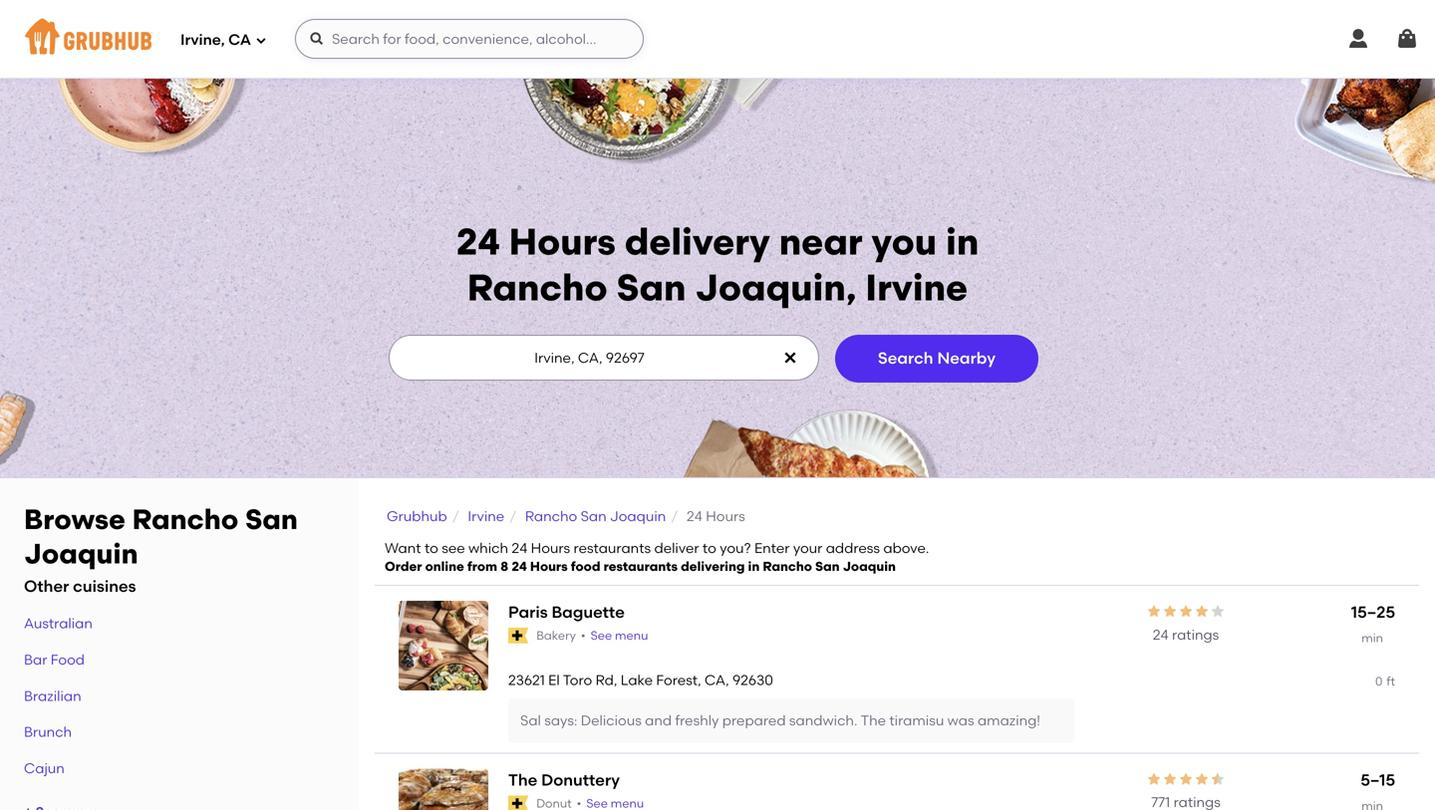 Task type: describe. For each thing, give the bounding box(es) containing it.
delicious
[[581, 712, 642, 729]]

sandwich.
[[789, 712, 857, 729]]

from
[[467, 558, 497, 574]]

prepared
[[722, 712, 786, 729]]

5–15
[[1361, 770, 1395, 790]]

order
[[385, 558, 422, 574]]

nearby
[[937, 348, 996, 368]]

delivering
[[681, 558, 745, 574]]

joaquin inside want to see which 24 hours restaurants deliver to you? enter your address above. order online from 8 24 hours food restaurants delivering in rancho san joaquin
[[843, 558, 896, 574]]

the donuttery delivery image
[[399, 769, 488, 810]]

ratings
[[1172, 626, 1219, 643]]

cuisines
[[73, 577, 136, 596]]

Search Address search field
[[389, 336, 817, 379]]

bakery • see menu
[[536, 628, 648, 643]]

see
[[591, 628, 612, 643]]

cajun
[[24, 760, 65, 777]]

rancho inside want to see which 24 hours restaurants deliver to you? enter your address above. order online from 8 24 hours food restaurants delivering in rancho san joaquin
[[763, 558, 812, 574]]

8
[[500, 558, 508, 574]]

brunch
[[24, 724, 72, 741]]

san inside rancho san joaquin
[[245, 503, 298, 536]]

0 horizontal spatial the
[[508, 770, 537, 790]]

amazing!
[[978, 712, 1040, 729]]

23621
[[508, 672, 545, 689]]

subscription pass image
[[508, 628, 528, 644]]

el
[[548, 672, 560, 689]]

irvine,
[[180, 31, 225, 49]]

15–25
[[1351, 602, 1395, 622]]

•
[[581, 628, 586, 643]]

2 to from the left
[[703, 540, 716, 557]]

above.
[[883, 540, 929, 557]]

0
[[1375, 674, 1383, 689]]

24 hours delivery near you in rancho san joaquin, irvine
[[456, 220, 979, 310]]

food
[[571, 558, 600, 574]]

24 for 24 hours delivery near you in rancho san joaquin, irvine
[[456, 220, 500, 264]]

subscription pass image
[[508, 796, 528, 810]]

svg image
[[1346, 27, 1370, 51]]

want to see which 24 hours restaurants deliver to you? enter your address above. order online from 8 24 hours food restaurants delivering in rancho san joaquin
[[385, 540, 929, 574]]

rancho inside rancho san joaquin
[[132, 503, 238, 536]]

in inside 24 hours delivery near you in rancho san joaquin, irvine
[[946, 220, 979, 264]]

paris baguette
[[508, 602, 625, 622]]

delivery
[[625, 220, 770, 264]]

san inside want to see which 24 hours restaurants deliver to you? enter your address above. order online from 8 24 hours food restaurants delivering in rancho san joaquin
[[815, 558, 840, 574]]

near
[[779, 220, 863, 264]]

1 vertical spatial restaurants
[[603, 558, 678, 574]]

deliver
[[654, 540, 699, 557]]

the donuttery
[[508, 770, 620, 790]]

rancho inside 24 hours delivery near you in rancho san joaquin, irvine
[[467, 265, 608, 310]]

0 horizontal spatial rancho san joaquin
[[24, 503, 298, 571]]

paris baguette delivery image
[[399, 601, 488, 691]]

irvine inside 24 hours delivery near you in rancho san joaquin, irvine
[[865, 265, 968, 310]]

toro
[[563, 672, 592, 689]]

see menu link
[[591, 627, 648, 645]]

Search for food, convenience, alcohol... search field
[[295, 19, 644, 59]]

24 for 24 ratings
[[1153, 626, 1169, 643]]

0 ft
[[1375, 674, 1395, 689]]

search nearby button
[[835, 335, 1038, 382]]

brazilian
[[24, 687, 81, 704]]

in inside want to see which 24 hours restaurants deliver to you? enter your address above. order online from 8 24 hours food restaurants delivering in rancho san joaquin
[[748, 558, 760, 574]]

your
[[793, 540, 823, 557]]

which
[[468, 540, 508, 557]]

bar
[[24, 651, 47, 668]]

1 to from the left
[[424, 540, 438, 557]]

1 horizontal spatial the
[[861, 712, 886, 729]]

1 horizontal spatial rancho san joaquin
[[525, 508, 666, 524]]

joaquin inside rancho san joaquin
[[24, 537, 138, 571]]

irvine link
[[468, 508, 504, 524]]

15–25 min
[[1351, 602, 1395, 645]]



Task type: vqa. For each thing, say whether or not it's contained in the screenshot.
to to the left
yes



Task type: locate. For each thing, give the bounding box(es) containing it.
see
[[442, 540, 465, 557]]

food
[[51, 651, 85, 668]]

was
[[947, 712, 974, 729]]

restaurants
[[574, 540, 651, 557], [603, 558, 678, 574]]

browse hero image
[[0, 78, 1435, 477]]

24 ratings
[[1153, 626, 1219, 643]]

to
[[424, 540, 438, 557], [703, 540, 716, 557]]

1 horizontal spatial to
[[703, 540, 716, 557]]

1 horizontal spatial joaquin
[[610, 508, 666, 524]]

browse
[[24, 503, 125, 536]]

menu
[[615, 628, 648, 643]]

cajun link
[[24, 760, 65, 777]]

paris baguette link
[[508, 601, 887, 623]]

enter
[[754, 540, 790, 557]]

australian
[[24, 615, 93, 632]]

other cuisines
[[24, 577, 136, 596]]

24 for 24 hours
[[687, 508, 702, 524]]

the up subscription pass image at the left of the page
[[508, 770, 537, 790]]

ca
[[228, 31, 251, 49]]

joaquin up want to see which 24 hours restaurants deliver to you? enter your address above. order online from 8 24 hours food restaurants delivering in rancho san joaquin
[[610, 508, 666, 524]]

tiramisu
[[889, 712, 944, 729]]

0 vertical spatial the
[[861, 712, 886, 729]]

ca,
[[705, 672, 729, 689]]

hours
[[509, 220, 616, 264], [706, 508, 745, 524], [531, 540, 570, 557], [530, 558, 568, 574]]

0 horizontal spatial joaquin
[[24, 537, 138, 571]]

joaquin,
[[695, 265, 856, 310]]

want
[[385, 540, 421, 557]]

brunch link
[[24, 724, 72, 741]]

and
[[645, 712, 672, 729]]

restaurants up food
[[574, 540, 651, 557]]

svg image
[[1395, 27, 1419, 51], [309, 31, 325, 47], [255, 34, 267, 46], [782, 350, 798, 365]]

rancho san joaquin
[[24, 503, 298, 571], [525, 508, 666, 524]]

0 vertical spatial in
[[946, 220, 979, 264]]

23621 el toro rd, lake forest, ca, 92630
[[508, 672, 773, 689]]

joaquin down the address
[[843, 558, 896, 574]]

irvine up 'which'
[[468, 508, 504, 524]]

min
[[1362, 631, 1383, 645]]

forest,
[[656, 672, 701, 689]]

rancho san joaquin up food
[[525, 508, 666, 524]]

search
[[878, 348, 933, 368]]

0 horizontal spatial irvine
[[468, 508, 504, 524]]

search nearby
[[878, 348, 996, 368]]

24 hours
[[687, 508, 745, 524]]

ft
[[1387, 674, 1395, 689]]

24
[[456, 220, 500, 264], [687, 508, 702, 524], [512, 540, 527, 557], [512, 558, 527, 574], [1153, 626, 1169, 643]]

in
[[946, 220, 979, 264], [748, 558, 760, 574]]

1 vertical spatial irvine
[[468, 508, 504, 524]]

1 horizontal spatial irvine
[[865, 265, 968, 310]]

brazilian link
[[24, 687, 81, 704]]

bar food link
[[24, 651, 85, 668]]

irvine down you
[[865, 265, 968, 310]]

address
[[826, 540, 880, 557]]

san inside 24 hours delivery near you in rancho san joaquin, irvine
[[616, 265, 686, 310]]

the left the tiramisu
[[861, 712, 886, 729]]

online
[[425, 558, 464, 574]]

to left see
[[424, 540, 438, 557]]

says:
[[544, 712, 577, 729]]

other
[[24, 577, 69, 596]]

you
[[872, 220, 937, 264]]

restaurants down deliver
[[603, 558, 678, 574]]

joaquin up other cuisines
[[24, 537, 138, 571]]

in right you
[[946, 220, 979, 264]]

24 inside 24 hours delivery near you in rancho san joaquin, irvine
[[456, 220, 500, 264]]

in down enter
[[748, 558, 760, 574]]

rancho san joaquin link
[[525, 508, 666, 524]]

bakery
[[536, 628, 576, 643]]

1 horizontal spatial in
[[946, 220, 979, 264]]

joaquin
[[610, 508, 666, 524], [24, 537, 138, 571], [843, 558, 896, 574]]

lake
[[621, 672, 653, 689]]

grubhub link
[[387, 508, 447, 524]]

0 vertical spatial restaurants
[[574, 540, 651, 557]]

main navigation navigation
[[0, 0, 1435, 78]]

paris
[[508, 602, 548, 622]]

bar food
[[24, 651, 85, 668]]

freshly
[[675, 712, 719, 729]]

australian link
[[24, 615, 93, 632]]

donuttery
[[541, 770, 620, 790]]

0 horizontal spatial in
[[748, 558, 760, 574]]

irvine
[[865, 265, 968, 310], [468, 508, 504, 524]]

the
[[861, 712, 886, 729], [508, 770, 537, 790]]

0 horizontal spatial to
[[424, 540, 438, 557]]

irvine, ca
[[180, 31, 251, 49]]

to up delivering
[[703, 540, 716, 557]]

rancho
[[467, 265, 608, 310], [132, 503, 238, 536], [525, 508, 577, 524], [763, 558, 812, 574]]

sal
[[520, 712, 541, 729]]

san
[[616, 265, 686, 310], [245, 503, 298, 536], [581, 508, 607, 524], [815, 558, 840, 574]]

rd,
[[596, 672, 617, 689]]

you?
[[720, 540, 751, 557]]

92630
[[732, 672, 773, 689]]

baguette
[[552, 602, 625, 622]]

0 vertical spatial irvine
[[865, 265, 968, 310]]

sal says: delicious and freshly prepared sandwich. the tiramisu was amazing!
[[520, 712, 1040, 729]]

hours inside 24 hours delivery near you in rancho san joaquin, irvine
[[509, 220, 616, 264]]

star icon image
[[1146, 604, 1162, 619], [1162, 604, 1178, 619], [1178, 604, 1194, 619], [1194, 604, 1210, 619], [1210, 604, 1226, 619], [1146, 771, 1162, 787], [1162, 771, 1178, 787], [1178, 771, 1194, 787], [1194, 771, 1210, 787], [1210, 771, 1226, 787], [1210, 771, 1226, 787]]

1 vertical spatial in
[[748, 558, 760, 574]]

1 vertical spatial the
[[508, 770, 537, 790]]

the donuttery link
[[508, 769, 887, 791]]

grubhub
[[387, 508, 447, 524]]

rancho san joaquin up the 'cuisines'
[[24, 503, 298, 571]]

2 horizontal spatial joaquin
[[843, 558, 896, 574]]



